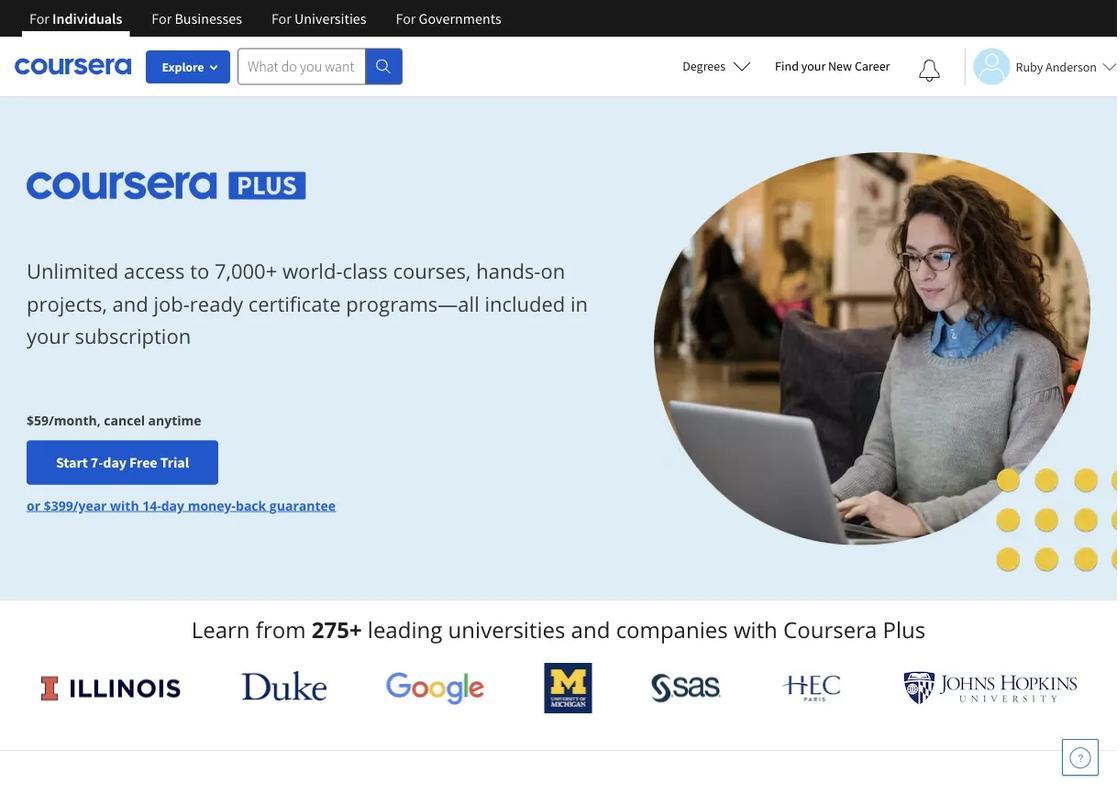 Task type: locate. For each thing, give the bounding box(es) containing it.
for left "governments"
[[396, 9, 416, 28]]

ruby anderson button
[[965, 48, 1117, 85]]

johns hopkins university image
[[903, 671, 1078, 705]]

2 for from the left
[[152, 9, 172, 28]]

duke university image
[[242, 671, 327, 701]]

your
[[801, 58, 826, 74], [27, 322, 70, 350]]

for for universities
[[271, 9, 292, 28]]

1 vertical spatial your
[[27, 322, 70, 350]]

3 for from the left
[[271, 9, 292, 28]]

or
[[27, 496, 40, 514]]

cancel
[[104, 411, 145, 429]]

hands-
[[476, 257, 541, 285]]

back
[[236, 496, 266, 514]]

subscription
[[75, 322, 191, 350]]

0 vertical spatial day
[[103, 453, 127, 472]]

day
[[103, 453, 127, 472], [161, 496, 184, 514]]

1 horizontal spatial your
[[801, 58, 826, 74]]

find your new career link
[[766, 55, 899, 78]]

ruby
[[1016, 58, 1043, 75]]

university of illinois at urbana-champaign image
[[39, 674, 183, 703]]

free
[[129, 453, 157, 472]]

job-
[[154, 290, 190, 317]]

for left businesses at the top of page
[[152, 9, 172, 28]]

0 vertical spatial your
[[801, 58, 826, 74]]

1 vertical spatial with
[[734, 615, 778, 645]]

0 horizontal spatial and
[[112, 290, 148, 317]]

$59 /month, cancel anytime
[[27, 411, 201, 429]]

for universities
[[271, 9, 366, 28]]

0 horizontal spatial your
[[27, 322, 70, 350]]

day left free
[[103, 453, 127, 472]]

and up subscription on the top of the page
[[112, 290, 148, 317]]

1 horizontal spatial with
[[734, 615, 778, 645]]

your down "projects,"
[[27, 322, 70, 350]]

and up the university of michigan image
[[571, 615, 610, 645]]

guarantee
[[270, 496, 336, 514]]

explore button
[[146, 50, 230, 83]]

for
[[29, 9, 49, 28], [152, 9, 172, 28], [271, 9, 292, 28], [396, 9, 416, 28]]

with left coursera
[[734, 615, 778, 645]]

and
[[112, 290, 148, 317], [571, 615, 610, 645]]

banner navigation
[[15, 0, 516, 37]]

for left universities
[[271, 9, 292, 28]]

start 7-day free trial button
[[27, 441, 218, 485]]

learn from 275+ leading universities and companies with coursera plus
[[192, 615, 926, 645]]

/year
[[73, 496, 107, 514]]

class
[[343, 257, 388, 285]]

0 horizontal spatial day
[[103, 453, 127, 472]]

certificate
[[248, 290, 341, 317]]

7-
[[91, 453, 103, 472]]

for for businesses
[[152, 9, 172, 28]]

governments
[[419, 9, 501, 28]]

new
[[828, 58, 852, 74]]

None search field
[[238, 48, 403, 85]]

day left 'money-'
[[161, 496, 184, 514]]

in
[[571, 290, 588, 317]]

businesses
[[175, 9, 242, 28]]

access
[[124, 257, 185, 285]]

for left individuals
[[29, 9, 49, 28]]

to
[[190, 257, 209, 285]]

1 horizontal spatial and
[[571, 615, 610, 645]]

275+
[[312, 615, 362, 645]]

career
[[855, 58, 890, 74]]

ready
[[190, 290, 243, 317]]

with
[[110, 496, 139, 514], [734, 615, 778, 645]]

14-
[[142, 496, 161, 514]]

coursera image
[[15, 52, 131, 81]]

0 vertical spatial and
[[112, 290, 148, 317]]

help center image
[[1070, 747, 1092, 769]]

your right find
[[801, 58, 826, 74]]

anytime
[[148, 411, 201, 429]]

unlimited
[[27, 257, 119, 285]]

1 horizontal spatial day
[[161, 496, 184, 514]]

on
[[541, 257, 565, 285]]

find your new career
[[775, 58, 890, 74]]

4 for from the left
[[396, 9, 416, 28]]

What do you want to learn? text field
[[238, 48, 366, 85]]

programs—all
[[346, 290, 479, 317]]

0 horizontal spatial with
[[110, 496, 139, 514]]

1 for from the left
[[29, 9, 49, 28]]

with left 14-
[[110, 496, 139, 514]]

money-
[[188, 496, 236, 514]]



Task type: describe. For each thing, give the bounding box(es) containing it.
university of michigan image
[[544, 663, 592, 714]]

google image
[[386, 671, 485, 705]]

start 7-day free trial
[[56, 453, 189, 472]]

coursera
[[783, 615, 877, 645]]

universities
[[448, 615, 565, 645]]

for for individuals
[[29, 9, 49, 28]]

$399
[[44, 496, 73, 514]]

learn
[[192, 615, 250, 645]]

courses,
[[393, 257, 471, 285]]

/month,
[[49, 411, 101, 429]]

for governments
[[396, 9, 501, 28]]

for for governments
[[396, 9, 416, 28]]

find
[[775, 58, 799, 74]]

included
[[485, 290, 565, 317]]

plus
[[883, 615, 926, 645]]

hec paris image
[[780, 670, 844, 707]]

explore
[[162, 59, 204, 75]]

projects,
[[27, 290, 107, 317]]

show notifications image
[[919, 60, 941, 82]]

day inside button
[[103, 453, 127, 472]]

trial
[[160, 453, 189, 472]]

degrees
[[683, 58, 726, 74]]

ruby anderson
[[1016, 58, 1097, 75]]

1 vertical spatial day
[[161, 496, 184, 514]]

0 vertical spatial with
[[110, 496, 139, 514]]

world-
[[283, 257, 343, 285]]

for individuals
[[29, 9, 122, 28]]

$59
[[27, 411, 49, 429]]

sas image
[[651, 674, 721, 703]]

individuals
[[52, 9, 122, 28]]

companies
[[616, 615, 728, 645]]

and inside unlimited access to 7,000+ world-class courses, hands-on projects, and job-ready certificate programs—all included in your subscription
[[112, 290, 148, 317]]

for businesses
[[152, 9, 242, 28]]

anderson
[[1046, 58, 1097, 75]]

degrees button
[[668, 46, 766, 86]]

coursera plus image
[[27, 172, 306, 200]]

unlimited access to 7,000+ world-class courses, hands-on projects, and job-ready certificate programs—all included in your subscription
[[27, 257, 588, 350]]

7,000+
[[215, 257, 277, 285]]

universities
[[294, 9, 366, 28]]

or $399 /year with 14-day money-back guarantee
[[27, 496, 336, 514]]

leading
[[368, 615, 442, 645]]

1 vertical spatial and
[[571, 615, 610, 645]]

start
[[56, 453, 88, 472]]

your inside unlimited access to 7,000+ world-class courses, hands-on projects, and job-ready certificate programs—all included in your subscription
[[27, 322, 70, 350]]

from
[[256, 615, 306, 645]]



Task type: vqa. For each thing, say whether or not it's contained in the screenshot.
the 19 videos
no



